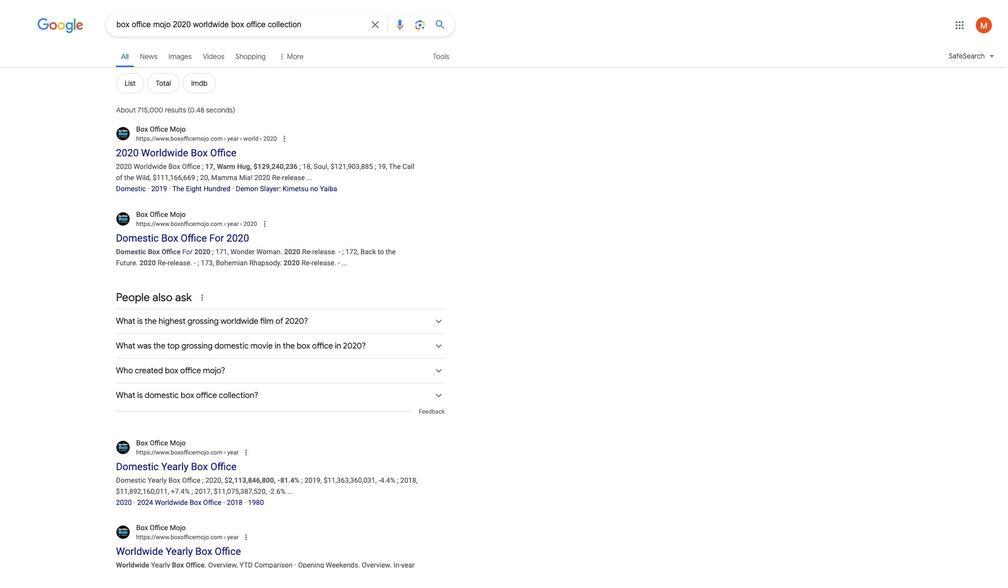 Task type: describe. For each thing, give the bounding box(es) containing it.
search by voice image
[[394, 19, 406, 31]]

search by image image
[[414, 19, 427, 31]]



Task type: vqa. For each thing, say whether or not it's contained in the screenshot.
the Search text field
yes



Task type: locate. For each thing, give the bounding box(es) containing it.
navigation
[[0, 44, 1007, 99]]

None text field
[[136, 134, 277, 143], [223, 135, 277, 142], [223, 221, 257, 228], [223, 449, 239, 456], [136, 134, 277, 143], [223, 135, 277, 142], [223, 221, 257, 228], [223, 449, 239, 456]]

google image
[[37, 18, 84, 33]]

None text field
[[136, 219, 257, 229], [136, 448, 239, 457], [136, 533, 239, 542], [223, 534, 239, 541], [136, 219, 257, 229], [136, 448, 239, 457], [136, 533, 239, 542], [223, 534, 239, 541]]

Search text field
[[117, 19, 363, 32]]

None search field
[[0, 13, 455, 36]]



